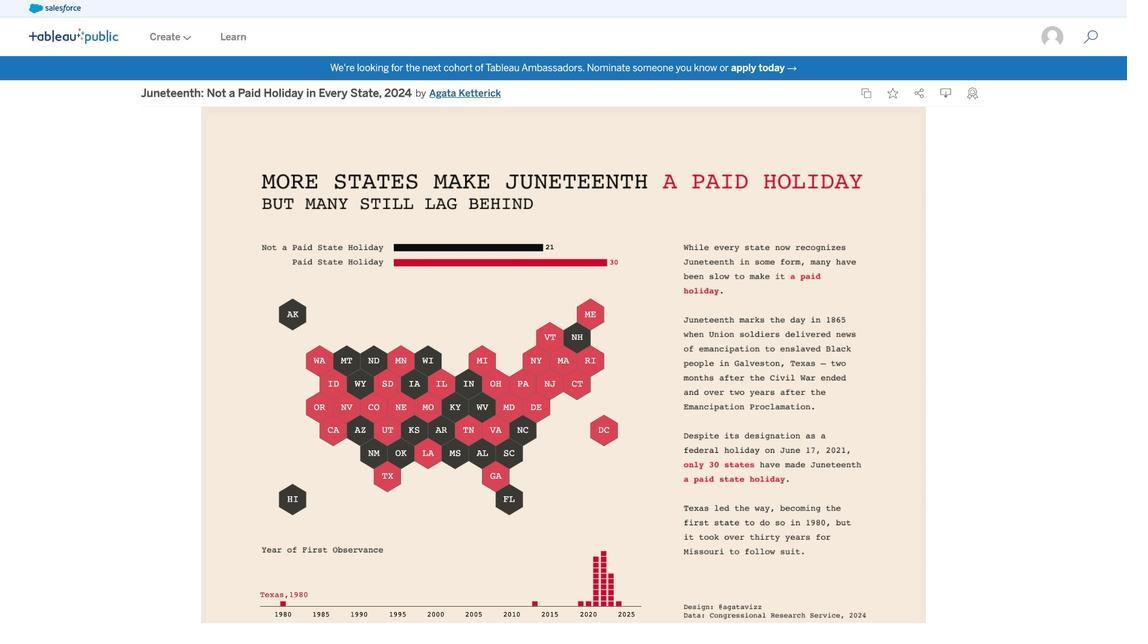 Task type: describe. For each thing, give the bounding box(es) containing it.
favorite button image
[[889, 88, 899, 99]]

make a copy image
[[862, 88, 873, 99]]

salesforce logo image
[[29, 4, 81, 13]]

download image
[[942, 88, 953, 99]]

logo image
[[29, 28, 118, 44]]



Task type: vqa. For each thing, say whether or not it's contained in the screenshot.
Logo
yes



Task type: locate. For each thing, give the bounding box(es) containing it.
create image
[[181, 36, 192, 40]]

nominate for viz of the day image
[[968, 87, 979, 99]]

go to search image
[[1070, 30, 1114, 44]]

share image
[[915, 88, 926, 99]]



